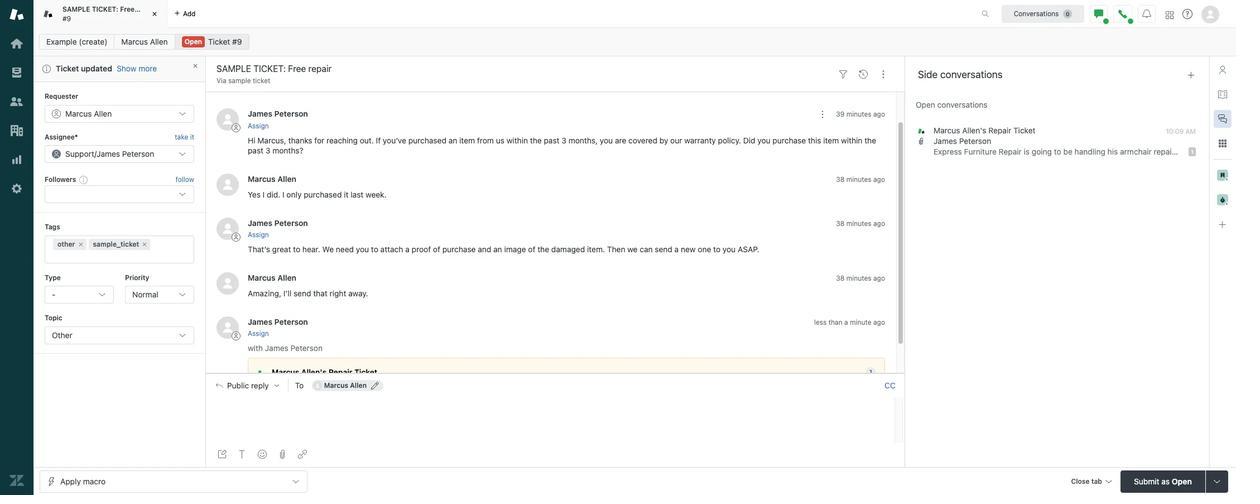 Task type: locate. For each thing, give the bounding box(es) containing it.
#9 down the sample
[[63, 14, 71, 23]]

2 james peterson link from the top
[[248, 218, 308, 228]]

remove image
[[77, 241, 84, 248], [141, 241, 148, 248]]

you right did
[[757, 135, 770, 145]]

need
[[336, 244, 354, 254]]

conversations up open conversations
[[940, 69, 1003, 81]]

marcus,
[[257, 135, 286, 145]]

0 vertical spatial an
[[449, 135, 457, 145]]

38
[[836, 175, 845, 183], [836, 219, 845, 228], [836, 274, 845, 282]]

purchased
[[408, 135, 446, 145], [304, 190, 342, 199]]

as
[[1162, 476, 1170, 486]]

of right image
[[528, 244, 535, 254]]

1 vertical spatial purchase
[[442, 244, 476, 254]]

support
[[65, 149, 94, 159]]

to right the 'one'
[[713, 244, 721, 254]]

0 horizontal spatial open
[[185, 37, 202, 46]]

james up hi
[[248, 109, 272, 119]]

1 horizontal spatial 3
[[562, 135, 566, 145]]

marcus allen link for amazing,
[[248, 273, 296, 282]]

that
[[313, 288, 327, 298]]

marcus allen up did.
[[248, 174, 296, 183]]

open
[[185, 37, 202, 46], [916, 100, 935, 109], [1172, 476, 1192, 486]]

0 horizontal spatial an
[[449, 135, 457, 145]]

1 horizontal spatial #9
[[232, 37, 242, 46]]

the down 39 minutes ago on the right top of the page
[[865, 135, 876, 145]]

2 vertical spatial 38 minutes ago
[[836, 274, 885, 282]]

repair
[[988, 126, 1011, 135], [329, 368, 352, 377]]

updated
[[81, 64, 112, 73]]

customer context image
[[1218, 65, 1227, 74]]

assign button up that's
[[248, 230, 269, 240]]

close image
[[149, 8, 160, 20]]

marcus up to
[[272, 368, 299, 377]]

marcus allen link up more at the left top of the page
[[114, 34, 175, 50]]

of right "proof"
[[433, 244, 440, 254]]

with
[[248, 343, 263, 353]]

1 vertical spatial assign
[[248, 230, 269, 239]]

allen up support / james peterson
[[94, 109, 112, 118]]

alert
[[33, 56, 205, 82]]

2 38 minutes ago text field from the top
[[836, 274, 885, 282]]

1 minutes from the top
[[846, 110, 871, 119]]

james peterson link
[[248, 109, 308, 119], [248, 218, 308, 228], [248, 317, 308, 326]]

am
[[1186, 127, 1196, 136]]

1 vertical spatial past
[[248, 145, 263, 155]]

purchased inside hi marcus, thanks for reaching out. if you've purchased an item from us within the past 3 months, you are covered by our warranty policy. did you purchase this item within the past 3 months?
[[408, 135, 446, 145]]

notifications image
[[1142, 9, 1151, 18]]

2 horizontal spatial a
[[844, 318, 848, 326]]

0 horizontal spatial to
[[293, 244, 300, 254]]

item
[[459, 135, 475, 145], [823, 135, 839, 145]]

1 vertical spatial 3
[[266, 145, 270, 155]]

1 horizontal spatial purchased
[[408, 135, 446, 145]]

1 vertical spatial marcus allen link
[[248, 174, 296, 183]]

1 horizontal spatial item
[[823, 135, 839, 145]]

0 vertical spatial james peterson link
[[248, 109, 308, 119]]

0 vertical spatial open
[[185, 37, 202, 46]]

one
[[698, 244, 711, 254]]

1 avatar image from the top
[[217, 108, 239, 131]]

0 horizontal spatial within
[[507, 135, 528, 145]]

1 vertical spatial conversations
[[937, 100, 988, 109]]

attach
[[380, 244, 403, 254]]

tab
[[33, 0, 167, 28]]

38 minutes ago
[[836, 175, 885, 183], [836, 219, 885, 228], [836, 274, 885, 282]]

purchase left this
[[773, 135, 806, 145]]

minutes for yes i did. i only purchased it last week.
[[846, 175, 871, 183]]

assign up with
[[248, 329, 269, 338]]

1 horizontal spatial i
[[282, 190, 284, 199]]

hi
[[248, 135, 255, 145]]

0 vertical spatial #9
[[63, 14, 71, 23]]

1
[[1191, 149, 1194, 155], [869, 368, 872, 375]]

1 horizontal spatial purchase
[[773, 135, 806, 145]]

1 horizontal spatial send
[[655, 244, 672, 254]]

3 assign from the top
[[248, 329, 269, 338]]

open down 'side'
[[916, 100, 935, 109]]

conversationlabel log
[[205, 55, 905, 408]]

example (create)
[[46, 37, 107, 46]]

4 minutes from the top
[[846, 274, 871, 282]]

2 assign from the top
[[248, 230, 269, 239]]

avatar image for 38 minutes ago
[[217, 217, 239, 240]]

close ticket collision notification image
[[192, 62, 199, 69]]

minutes for hi marcus, thanks for reaching out. if you've purchased an item from us within the past 3 months, you are covered by our warranty policy. did you purchase this item within the past 3 months?
[[846, 110, 871, 119]]

1 horizontal spatial open
[[916, 100, 935, 109]]

remove image for other
[[77, 241, 84, 248]]

0 vertical spatial purchased
[[408, 135, 446, 145]]

tags
[[45, 223, 60, 231]]

format text image
[[238, 450, 247, 459]]

for
[[314, 135, 324, 145]]

0 horizontal spatial it
[[190, 133, 194, 141]]

james peterson assign up great
[[248, 218, 308, 239]]

that's great to hear. we need you to attach a proof of purchase and an image of the damaged item. then we can send a new one to you asap.
[[248, 244, 759, 254]]

did.
[[267, 190, 280, 199]]

out.
[[360, 135, 374, 145]]

proof
[[412, 244, 431, 254]]

james peterson assign up marcus,
[[248, 109, 308, 130]]

0 vertical spatial purchase
[[773, 135, 806, 145]]

you left asap.
[[723, 244, 736, 254]]

a right than on the right of page
[[844, 318, 848, 326]]

james down open conversations
[[934, 136, 957, 146]]

1 of from the left
[[433, 244, 440, 254]]

open for open conversations
[[916, 100, 935, 109]]

i right yes
[[263, 190, 265, 199]]

5 ago from the top
[[873, 318, 885, 326]]

ticket inside ticket updated show more
[[56, 64, 79, 73]]

1 horizontal spatial within
[[841, 135, 862, 145]]

1 horizontal spatial past
[[544, 135, 559, 145]]

assignee*
[[45, 133, 78, 141]]

normal button
[[125, 286, 194, 304]]

0 vertical spatial 38 minutes ago text field
[[836, 219, 885, 228]]

marcus inside secondary element
[[121, 37, 148, 46]]

allen up only
[[277, 174, 296, 183]]

2 assign button from the top
[[248, 230, 269, 240]]

1 vertical spatial open
[[916, 100, 935, 109]]

0 horizontal spatial repair
[[329, 368, 352, 377]]

1 horizontal spatial 1
[[1191, 149, 1194, 155]]

(create)
[[79, 37, 107, 46]]

2 vertical spatial open
[[1172, 476, 1192, 486]]

additional actions image
[[818, 110, 827, 119]]

allen up i'll
[[277, 273, 296, 282]]

3 38 minutes ago from the top
[[836, 274, 885, 282]]

3 avatar image from the top
[[217, 217, 239, 240]]

0 vertical spatial 3
[[562, 135, 566, 145]]

assign button up with
[[248, 329, 269, 339]]

marcus up the james peterson
[[934, 126, 960, 135]]

assign button up hi
[[248, 121, 269, 131]]

peterson up with james peterson
[[274, 317, 308, 326]]

1 vertical spatial 1
[[869, 368, 872, 375]]

open inside secondary element
[[185, 37, 202, 46]]

item right this
[[823, 135, 839, 145]]

marcus allen down requester
[[65, 109, 112, 118]]

0 vertical spatial 38 minutes ago
[[836, 175, 885, 183]]

marcus up show more button
[[121, 37, 148, 46]]

assignee* element
[[45, 145, 194, 163]]

#9 up sample
[[232, 37, 242, 46]]

sample_ticket
[[93, 240, 139, 248]]

follow
[[176, 175, 194, 184]]

ticket inside secondary element
[[208, 37, 230, 46]]

0 horizontal spatial allen's
[[301, 368, 327, 377]]

an left from
[[449, 135, 457, 145]]

1 38 minutes ago from the top
[[836, 175, 885, 183]]

2 vertical spatial marcus allen link
[[248, 273, 296, 282]]

marcus allen's repair ticket
[[934, 126, 1036, 135], [272, 368, 377, 377]]

1 horizontal spatial remove image
[[141, 241, 148, 248]]

1 remove image from the left
[[77, 241, 84, 248]]

1 james peterson assign from the top
[[248, 109, 308, 130]]

purchased right only
[[304, 190, 342, 199]]

1 assign button from the top
[[248, 121, 269, 131]]

1 vertical spatial allen's
[[301, 368, 327, 377]]

0 horizontal spatial #9
[[63, 14, 71, 23]]

1 ago from the top
[[873, 110, 885, 119]]

0 vertical spatial 1
[[1191, 149, 1194, 155]]

4 ago from the top
[[873, 274, 885, 282]]

conversations for open conversations
[[937, 100, 988, 109]]

apply macro
[[60, 476, 106, 486]]

button displays agent's chat status as online. image
[[1094, 9, 1103, 18]]

i right did.
[[282, 190, 284, 199]]

38 minutes ago text field down 38 minutes ago text field
[[836, 219, 885, 228]]

2 vertical spatial james peterson assign
[[248, 317, 308, 338]]

we
[[627, 244, 638, 254]]

to left hear. at left
[[293, 244, 300, 254]]

can
[[640, 244, 653, 254]]

assign up hi
[[248, 121, 269, 130]]

0 vertical spatial marcus allen's repair ticket
[[934, 126, 1036, 135]]

purchased right you've
[[408, 135, 446, 145]]

2 of from the left
[[528, 244, 535, 254]]

remove image for sample_ticket
[[141, 241, 148, 248]]

james peterson assign up with james peterson
[[248, 317, 308, 338]]

1 assign from the top
[[248, 121, 269, 130]]

0 horizontal spatial 1
[[869, 368, 872, 375]]

1 to from the left
[[293, 244, 300, 254]]

take
[[175, 133, 188, 141]]

1 38 minutes ago text field from the top
[[836, 219, 885, 228]]

2 vertical spatial assign button
[[248, 329, 269, 339]]

1 horizontal spatial of
[[528, 244, 535, 254]]

side conversations
[[918, 69, 1003, 81]]

show more button
[[117, 64, 157, 74]]

marcus allen link up amazing,
[[248, 273, 296, 282]]

3 left months, at the left of page
[[562, 135, 566, 145]]

38 minutes ago for attach
[[836, 219, 885, 228]]

1 horizontal spatial it
[[344, 190, 348, 199]]

james peterson link for great
[[248, 218, 308, 228]]

an right and
[[493, 244, 502, 254]]

add
[[183, 9, 196, 18]]

topic
[[45, 314, 62, 322]]

marcus allen's repair ticket up marcus.allen@example.com icon
[[272, 368, 377, 377]]

less
[[814, 318, 827, 326]]

marcus allen up amazing,
[[248, 273, 296, 282]]

0 vertical spatial marcus allen link
[[114, 34, 175, 50]]

james peterson link up marcus,
[[248, 109, 308, 119]]

marcus allen link
[[114, 34, 175, 50], [248, 174, 296, 183], [248, 273, 296, 282]]

requester element
[[45, 105, 194, 123]]

1 within from the left
[[507, 135, 528, 145]]

submit
[[1134, 476, 1159, 486]]

it left the "last"
[[344, 190, 348, 199]]

knowledge image
[[1218, 90, 1227, 99]]

item left from
[[459, 135, 475, 145]]

1 horizontal spatial to
[[371, 244, 378, 254]]

events image
[[859, 70, 868, 79]]

2 james peterson assign from the top
[[248, 218, 308, 239]]

you've
[[383, 135, 406, 145]]

5 avatar image from the top
[[217, 316, 239, 339]]

allen's up the james peterson
[[962, 126, 986, 135]]

assign up that's
[[248, 230, 269, 239]]

0 vertical spatial it
[[190, 133, 194, 141]]

close tab
[[1071, 477, 1102, 485]]

edit user image
[[371, 382, 379, 389]]

zendesk products image
[[1166, 11, 1174, 19]]

show
[[117, 64, 136, 73]]

minutes
[[846, 110, 871, 119], [846, 175, 871, 183], [846, 219, 871, 228], [846, 274, 871, 282]]

1 horizontal spatial marcus allen's repair ticket
[[934, 126, 1036, 135]]

38 minutes ago text field
[[836, 175, 885, 183]]

0 horizontal spatial purchased
[[304, 190, 342, 199]]

us
[[496, 135, 504, 145]]

1 vertical spatial it
[[344, 190, 348, 199]]

0 vertical spatial james peterson assign
[[248, 109, 308, 130]]

take it button
[[175, 132, 194, 143]]

james peterson assign
[[248, 109, 308, 130], [248, 218, 308, 239], [248, 317, 308, 338]]

marcus allen
[[121, 37, 168, 46], [65, 109, 112, 118], [248, 174, 296, 183], [248, 273, 296, 282], [324, 381, 367, 389]]

2 38 minutes ago from the top
[[836, 219, 885, 228]]

other
[[52, 330, 72, 340]]

2 vertical spatial assign
[[248, 329, 269, 338]]

of
[[433, 244, 440, 254], [528, 244, 535, 254]]

1 down am
[[1191, 149, 1194, 155]]

conversations for side conversations
[[940, 69, 1003, 81]]

open for open
[[185, 37, 202, 46]]

add link (cmd k) image
[[298, 450, 307, 459]]

0 horizontal spatial remove image
[[77, 241, 84, 248]]

0 horizontal spatial marcus allen's repair ticket
[[272, 368, 377, 377]]

0 vertical spatial conversations
[[940, 69, 1003, 81]]

an inside hi marcus, thanks for reaching out. if you've purchased an item from us within the past 3 months, you are covered by our warranty policy. did you purchase this item within the past 3 months?
[[449, 135, 457, 145]]

3 minutes from the top
[[846, 219, 871, 228]]

reaching
[[327, 135, 358, 145]]

open right as on the bottom right of the page
[[1172, 476, 1192, 486]]

38 minutes ago for week.
[[836, 175, 885, 183]]

sample
[[63, 5, 90, 13]]

1 down minute on the bottom right
[[869, 368, 872, 375]]

last
[[351, 190, 363, 199]]

1 vertical spatial james peterson link
[[248, 218, 308, 228]]

send right i'll
[[294, 288, 311, 298]]

you
[[600, 135, 613, 145], [757, 135, 770, 145], [356, 244, 369, 254], [723, 244, 736, 254]]

2 minutes from the top
[[846, 175, 871, 183]]

james peterson assign for great
[[248, 218, 308, 239]]

marcus
[[121, 37, 148, 46], [65, 109, 92, 118], [934, 126, 960, 135], [248, 174, 276, 183], [248, 273, 276, 282], [272, 368, 299, 377], [324, 381, 348, 389]]

0 horizontal spatial send
[[294, 288, 311, 298]]

1 vertical spatial marcus allen's repair ticket
[[272, 368, 377, 377]]

marcus allen's repair ticket up the james peterson
[[934, 126, 1036, 135]]

1 vertical spatial 38
[[836, 219, 845, 228]]

1 james peterson link from the top
[[248, 109, 308, 119]]

2 ago from the top
[[873, 175, 885, 183]]

public reply button
[[206, 374, 288, 397]]

image
[[504, 244, 526, 254]]

0 vertical spatial past
[[544, 135, 559, 145]]

info on adding followers image
[[79, 175, 88, 184]]

0 vertical spatial repair
[[988, 126, 1011, 135]]

james up that's
[[248, 218, 272, 228]]

3 james peterson link from the top
[[248, 317, 308, 326]]

new
[[681, 244, 696, 254]]

peterson up thanks
[[274, 109, 308, 119]]

1 i from the left
[[263, 190, 265, 199]]

open up close ticket collision notification icon
[[185, 37, 202, 46]]

1 vertical spatial assign button
[[248, 230, 269, 240]]

peterson up great
[[274, 218, 308, 228]]

0 vertical spatial 38
[[836, 175, 845, 183]]

2 to from the left
[[371, 244, 378, 254]]

james peterson link up great
[[248, 218, 308, 228]]

example (create) button
[[39, 34, 115, 50]]

cc button
[[885, 381, 896, 391]]

allen left edit user image
[[350, 381, 367, 389]]

1 horizontal spatial a
[[675, 244, 679, 254]]

remove image right other
[[77, 241, 84, 248]]

if
[[376, 135, 381, 145]]

0 horizontal spatial purchase
[[442, 244, 476, 254]]

purchase left and
[[442, 244, 476, 254]]

1 38 from the top
[[836, 175, 845, 183]]

a left new
[[675, 244, 679, 254]]

james peterson link for marcus,
[[248, 109, 308, 119]]

1 vertical spatial james peterson assign
[[248, 218, 308, 239]]

remove image right sample_ticket on the left of page
[[141, 241, 148, 248]]

marcus allen up more at the left top of the page
[[121, 37, 168, 46]]

assign
[[248, 121, 269, 130], [248, 230, 269, 239], [248, 329, 269, 338]]

38 for week.
[[836, 175, 845, 183]]

the
[[530, 135, 542, 145], [865, 135, 876, 145], [538, 244, 549, 254]]

avatar image
[[217, 108, 239, 131], [217, 173, 239, 196], [217, 217, 239, 240], [217, 272, 239, 295], [217, 316, 239, 339]]

2 i from the left
[[282, 190, 284, 199]]

1 vertical spatial repair
[[329, 368, 352, 377]]

2 vertical spatial 38
[[836, 274, 845, 282]]

1 vertical spatial purchased
[[304, 190, 342, 199]]

more
[[139, 64, 157, 73]]

to left attach on the left
[[371, 244, 378, 254]]

38 minutes ago text field up minute on the bottom right
[[836, 274, 885, 282]]

a left "proof"
[[405, 244, 410, 254]]

2 38 from the top
[[836, 219, 845, 228]]

1 inside conversationlabel log
[[869, 368, 872, 375]]

3 ago from the top
[[873, 219, 885, 228]]

3 down marcus,
[[266, 145, 270, 155]]

38 minutes ago text field
[[836, 219, 885, 228], [836, 274, 885, 282]]

conversations down side conversations at the top of the page
[[937, 100, 988, 109]]

past down hi
[[248, 145, 263, 155]]

it inside conversationlabel log
[[344, 190, 348, 199]]

months,
[[569, 135, 598, 145]]

1 horizontal spatial an
[[493, 244, 502, 254]]

marcus allen link up did.
[[248, 174, 296, 183]]

tab
[[1091, 477, 1102, 485]]

0 horizontal spatial i
[[263, 190, 265, 199]]

marcus down requester
[[65, 109, 92, 118]]

-
[[52, 290, 56, 299]]

2 vertical spatial james peterson link
[[248, 317, 308, 326]]

hide composer image
[[551, 369, 559, 378]]

great
[[272, 244, 291, 254]]

allen down close image
[[150, 37, 168, 46]]

peterson right /
[[122, 149, 154, 159]]

it right take
[[190, 133, 194, 141]]

0 vertical spatial assign
[[248, 121, 269, 130]]

allen's up marcus.allen@example.com icon
[[301, 368, 327, 377]]

send right can
[[655, 244, 672, 254]]

less than a minute ago text field
[[814, 318, 885, 326]]

apps image
[[1218, 139, 1227, 148]]

2 horizontal spatial to
[[713, 244, 721, 254]]

within right us
[[507, 135, 528, 145]]

past left months, at the left of page
[[544, 135, 559, 145]]

warranty
[[684, 135, 716, 145]]

james peterson link up with james peterson
[[248, 317, 308, 326]]

1 horizontal spatial repair
[[988, 126, 1011, 135]]

2 remove image from the left
[[141, 241, 148, 248]]

0 horizontal spatial item
[[459, 135, 475, 145]]

2 horizontal spatial open
[[1172, 476, 1192, 486]]

1 vertical spatial #9
[[232, 37, 242, 46]]

it inside button
[[190, 133, 194, 141]]

james right support at the top left
[[97, 149, 120, 159]]

0 vertical spatial assign button
[[248, 121, 269, 131]]

0 horizontal spatial of
[[433, 244, 440, 254]]

1 horizontal spatial allen's
[[962, 126, 986, 135]]

this
[[808, 135, 821, 145]]

#9 inside sample ticket: free repair #9
[[63, 14, 71, 23]]

send
[[655, 244, 672, 254], [294, 288, 311, 298]]

1 vertical spatial 38 minutes ago text field
[[836, 274, 885, 282]]

conversations
[[1014, 9, 1059, 18]]

1 vertical spatial 38 minutes ago
[[836, 219, 885, 228]]

ago for hi marcus, thanks for reaching out. if you've purchased an item from us within the past 3 months, you are covered by our warranty policy. did you purchase this item within the past 3 months?
[[873, 110, 885, 119]]

ticket inside conversationlabel log
[[354, 368, 377, 377]]

marcus right marcus.allen@example.com icon
[[324, 381, 348, 389]]

minute
[[850, 318, 871, 326]]

within down 39 minutes ago on the right top of the page
[[841, 135, 862, 145]]



Task type: vqa. For each thing, say whether or not it's contained in the screenshot.
The Customer Context image
yes



Task type: describe. For each thing, give the bounding box(es) containing it.
policy.
[[718, 135, 741, 145]]

the right us
[[530, 135, 542, 145]]

get started image
[[9, 36, 24, 51]]

marcus allen inside secondary element
[[121, 37, 168, 46]]

add attachment image
[[278, 450, 287, 459]]

3 assign button from the top
[[248, 329, 269, 339]]

avatar image for less than a minute ago
[[217, 316, 239, 339]]

normal
[[132, 290, 158, 299]]

0 horizontal spatial a
[[405, 244, 410, 254]]

ticket updated show more
[[56, 64, 157, 73]]

4 avatar image from the top
[[217, 272, 239, 295]]

topic element
[[45, 326, 194, 344]]

ticket actions image
[[879, 70, 888, 79]]

add button
[[167, 0, 202, 27]]

views image
[[9, 65, 24, 80]]

you left are
[[600, 135, 613, 145]]

our
[[670, 135, 682, 145]]

james inside 'assignee*' element
[[97, 149, 120, 159]]

damaged
[[551, 244, 585, 254]]

reporting image
[[9, 152, 24, 167]]

and
[[478, 244, 491, 254]]

from
[[477, 135, 494, 145]]

2 avatar image from the top
[[217, 173, 239, 196]]

get help image
[[1183, 9, 1193, 19]]

tabs tab list
[[33, 0, 970, 28]]

customers image
[[9, 94, 24, 109]]

organizations image
[[9, 123, 24, 138]]

alert containing ticket updated
[[33, 56, 205, 82]]

close tab button
[[1066, 470, 1116, 494]]

ago for amazing, i'll send that right away.
[[873, 274, 885, 282]]

secondary element
[[33, 31, 1236, 53]]

ago for that's great to hear. we need you to attach a proof of purchase and an image of the damaged item. then we can send a new one to you asap.
[[873, 219, 885, 228]]

ago for yes i did. i only purchased it last week.
[[873, 175, 885, 183]]

marcus up yes
[[248, 174, 276, 183]]

/
[[94, 149, 97, 159]]

39
[[836, 110, 845, 119]]

thanks
[[288, 135, 312, 145]]

bookmarks image
[[1217, 170, 1228, 181]]

by
[[660, 135, 668, 145]]

peterson up to
[[291, 343, 323, 353]]

ticket #9
[[208, 37, 242, 46]]

marcus inside requester element
[[65, 109, 92, 118]]

peterson down open conversations
[[959, 136, 991, 146]]

macro
[[83, 476, 106, 486]]

peterson inside 'assignee*' element
[[122, 149, 154, 159]]

follow button
[[176, 175, 194, 185]]

assign button for that's
[[248, 230, 269, 240]]

insert emojis image
[[258, 450, 267, 459]]

sample ticket: free repair #9
[[63, 5, 156, 23]]

to
[[295, 381, 304, 390]]

week.
[[366, 190, 387, 199]]

amazing, i'll send that right away.
[[248, 288, 368, 298]]

purchase inside hi marcus, thanks for reaching out. if you've purchased an item from us within the past 3 months, you are covered by our warranty policy. did you purchase this item within the past 3 months?
[[773, 135, 806, 145]]

0 horizontal spatial 3
[[266, 145, 270, 155]]

38 minutes ago text field for that's great to hear. we need you to attach a proof of purchase and an image of the damaged item. then we can send a new one to you asap.
[[836, 219, 885, 228]]

are
[[615, 135, 626, 145]]

away.
[[348, 288, 368, 298]]

repair
[[136, 5, 156, 13]]

that's
[[248, 244, 270, 254]]

priority
[[125, 273, 149, 282]]

39 minutes ago
[[836, 110, 885, 119]]

conversations button
[[1002, 5, 1084, 23]]

allen inside requester element
[[94, 109, 112, 118]]

repair inside conversationlabel log
[[329, 368, 352, 377]]

public
[[227, 381, 249, 390]]

support / james peterson
[[65, 149, 154, 159]]

admin image
[[9, 181, 24, 196]]

main element
[[0, 0, 33, 495]]

38 minutes ago text field for amazing, i'll send that right away.
[[836, 274, 885, 282]]

time tracking image
[[1217, 194, 1228, 205]]

we
[[322, 244, 334, 254]]

2 item from the left
[[823, 135, 839, 145]]

draft mode image
[[218, 450, 227, 459]]

0 vertical spatial allen's
[[962, 126, 986, 135]]

james peterson assign for marcus,
[[248, 109, 308, 130]]

3 38 from the top
[[836, 274, 845, 282]]

ticket:
[[92, 5, 118, 13]]

3 james peterson assign from the top
[[248, 317, 308, 338]]

marcus allen's repair ticket inside conversationlabel log
[[272, 368, 377, 377]]

then
[[607, 244, 625, 254]]

zendesk image
[[9, 473, 24, 488]]

2 within from the left
[[841, 135, 862, 145]]

displays possible ticket submission types image
[[1213, 477, 1222, 486]]

the left damaged
[[538, 244, 549, 254]]

3 to from the left
[[713, 244, 721, 254]]

10:09 am
[[1166, 127, 1196, 136]]

1 vertical spatial an
[[493, 244, 502, 254]]

assign for that's
[[248, 230, 269, 239]]

other
[[57, 240, 75, 248]]

submit as open
[[1134, 476, 1192, 486]]

free
[[120, 5, 135, 13]]

assign button for hi
[[248, 121, 269, 131]]

marcus.allen@example.com image
[[313, 381, 322, 390]]

sample
[[228, 76, 251, 85]]

side
[[918, 69, 938, 81]]

with james peterson
[[248, 343, 323, 353]]

i'll
[[283, 288, 291, 298]]

#9 inside secondary element
[[232, 37, 242, 46]]

marcus allen right marcus.allen@example.com icon
[[324, 381, 367, 389]]

followers element
[[45, 186, 194, 203]]

38 for attach
[[836, 219, 845, 228]]

0 horizontal spatial past
[[248, 145, 263, 155]]

ticket
[[253, 76, 270, 85]]

marcus up amazing,
[[248, 273, 276, 282]]

public reply
[[227, 381, 269, 390]]

1 vertical spatial send
[[294, 288, 311, 298]]

filter image
[[839, 70, 848, 79]]

avatar image for 39 minutes ago
[[217, 108, 239, 131]]

marcus allen link for yes
[[248, 174, 296, 183]]

covered
[[628, 135, 657, 145]]

allen's inside conversationlabel log
[[301, 368, 327, 377]]

marcus allen link inside secondary element
[[114, 34, 175, 50]]

james right with
[[265, 343, 288, 353]]

did
[[743, 135, 755, 145]]

asap.
[[738, 244, 759, 254]]

10:09
[[1166, 127, 1184, 136]]

- button
[[45, 286, 114, 304]]

via
[[217, 76, 226, 85]]

requester
[[45, 92, 78, 101]]

james peterson
[[934, 136, 991, 146]]

right
[[330, 288, 346, 298]]

minutes for amazing, i'll send that right away.
[[846, 274, 871, 282]]

minutes for that's great to hear. we need you to attach a proof of purchase and an image of the damaged item. then we can send a new one to you asap.
[[846, 219, 871, 228]]

james up with
[[248, 317, 272, 326]]

assign for hi
[[248, 121, 269, 130]]

39 minutes ago text field
[[836, 110, 885, 119]]

you right need
[[356, 244, 369, 254]]

marcus allen inside requester element
[[65, 109, 112, 118]]

open conversations
[[916, 100, 988, 109]]

tab containing sample ticket: free repair
[[33, 0, 167, 28]]

hi marcus, thanks for reaching out. if you've purchased an item from us within the past 3 months, you are covered by our warranty policy. did you purchase this item within the past 3 months?
[[248, 135, 878, 155]]

amazing,
[[248, 288, 281, 298]]

0 vertical spatial send
[[655, 244, 672, 254]]

less than a minute ago
[[814, 318, 885, 326]]

take it
[[175, 133, 194, 141]]

zendesk support image
[[9, 7, 24, 22]]

1 item from the left
[[459, 135, 475, 145]]

item.
[[587, 244, 605, 254]]

yes
[[248, 190, 261, 199]]

only
[[287, 190, 302, 199]]

Subject field
[[214, 62, 831, 75]]

allen inside marcus allen link
[[150, 37, 168, 46]]

type
[[45, 273, 61, 282]]



